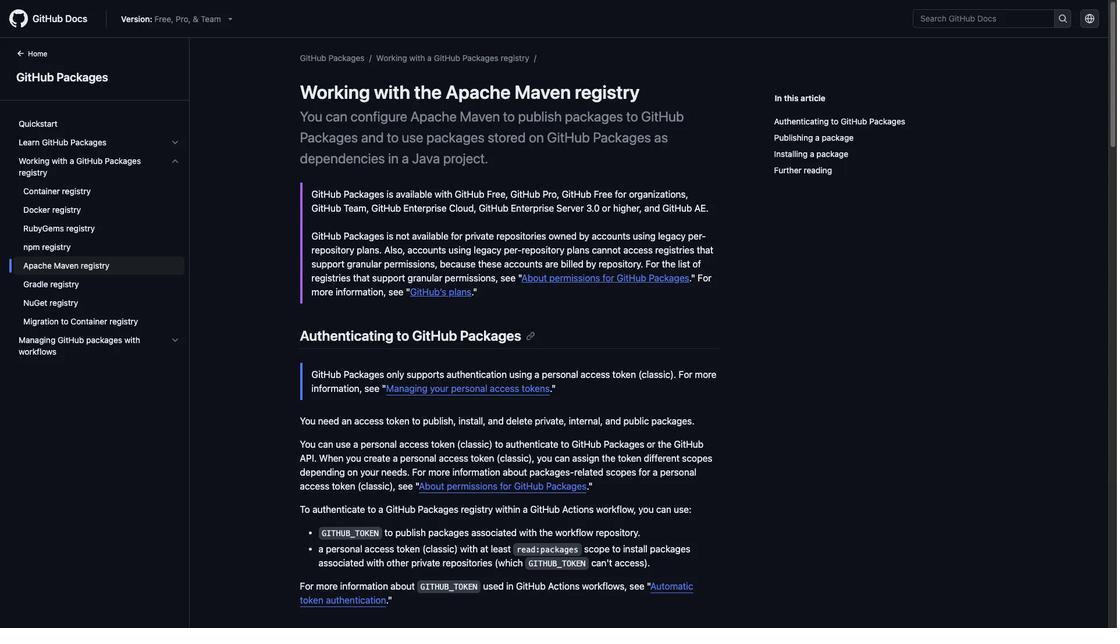 Task type: describe. For each thing, give the bounding box(es) containing it.
0 vertical spatial container
[[23, 186, 60, 196]]

the inside github packages is not available for private repositories owned by accounts using legacy per- repository plans. also, accounts using legacy per-repository plans cannot access registries that support granular permissions, because these accounts are billed by repository. for the list of registries that support granular permissions, see "
[[662, 259, 676, 270]]

publishing
[[775, 133, 813, 143]]

this
[[784, 93, 799, 103]]

authentication inside automatic token authentication
[[326, 596, 386, 606]]

0 vertical spatial registries
[[656, 245, 695, 256]]

Search GitHub Docs search field
[[914, 10, 1055, 27]]

free, inside github packages is available with github free, github pro, github free for organizations, github team, github enterprise cloud, github enterprise server 3.0 or higher, and github ae.
[[487, 189, 508, 200]]

gradle registry
[[23, 279, 79, 289]]

github inside learn github packages dropdown button
[[42, 137, 68, 147]]

1 vertical spatial permissions,
[[445, 273, 498, 283]]

packages inside github packages only supports authentication using a personal access token (classic). for more information, see "
[[344, 370, 384, 380]]

assign
[[573, 454, 600, 464]]

can up packages-
[[555, 454, 570, 464]]

within
[[496, 505, 521, 515]]

managing for managing github packages with workflows
[[19, 335, 56, 345]]

information, inside github packages only supports authentication using a personal access token (classic). for more information, see "
[[312, 384, 362, 394]]

0 horizontal spatial registries
[[312, 273, 351, 283]]

migration
[[23, 317, 59, 327]]

for inside 'you can use a personal access token (classic) to authenticate to github packages or the github api. when you create a personal access token (classic), you can assign the token different scopes depending on your needs. for more information about packages-related scopes for a personal access token (classic), see "'
[[412, 468, 426, 478]]

github's plans link
[[410, 287, 472, 297]]

with inside working with a github packages registry
[[52, 156, 68, 166]]

workflows
[[19, 347, 56, 357]]

private inside github packages is not available for private repositories owned by accounts using legacy per- repository plans. also, accounts using legacy per-repository plans cannot access registries that support granular permissions, because these accounts are billed by repository. for the list of registries that support granular permissions, see "
[[465, 231, 494, 242]]

managing for managing your personal access tokens ."
[[386, 384, 428, 394]]

with inside github packages is available with github free, github pro, github free for organizations, github team, github enterprise cloud, github enterprise server 3.0 or higher, and github ae.
[[435, 189, 453, 200]]

not
[[396, 231, 410, 242]]

0 horizontal spatial per-
[[504, 245, 522, 256]]

installing a package link
[[775, 146, 994, 162]]

(which
[[495, 558, 523, 569]]

packages-
[[530, 468, 574, 478]]

need
[[318, 416, 339, 427]]

java
[[412, 150, 440, 166]]

0 vertical spatial actions
[[563, 505, 594, 515]]

1 vertical spatial authenticating to github packages link
[[300, 328, 536, 344]]

0 horizontal spatial you
[[346, 454, 361, 464]]

0 vertical spatial by
[[579, 231, 590, 242]]

github_token inside for more information about github_token used in github actions workflows, see "
[[421, 583, 478, 592]]

1 horizontal spatial per-
[[689, 231, 706, 242]]

for inside 'you can use a personal access token (classic) to authenticate to github packages or the github api. when you create a personal access token (classic), you can assign the token different scopes depending on your needs. for more information about packages-related scopes for a personal access token (classic), see "'
[[639, 468, 651, 478]]

access left 'tokens'
[[490, 384, 520, 394]]

supports
[[407, 370, 444, 380]]

apache for configure
[[411, 108, 457, 125]]

github_token for to
[[322, 529, 379, 539]]

1 vertical spatial actions
[[548, 582, 580, 592]]

ae.
[[695, 203, 709, 214]]

about for about permissions for github packages ."
[[419, 482, 445, 492]]

2 horizontal spatial you
[[639, 505, 654, 515]]

" inside github packages only supports authentication using a personal access token (classic). for more information, see "
[[382, 384, 386, 394]]

1 vertical spatial about
[[391, 582, 415, 592]]

github_token to publish packages associated with the workflow repository.
[[322, 528, 641, 539]]

gradle
[[23, 279, 48, 289]]

working for working with the apache maven registry
[[300, 81, 370, 103]]

2 horizontal spatial working
[[376, 53, 407, 63]]

available inside github packages is available with github free, github pro, github free for organizations, github team, github enterprise cloud, github enterprise server 3.0 or higher, and github ae.
[[396, 189, 433, 200]]

permissions for about permissions for github packages
[[550, 273, 601, 283]]

publish,
[[423, 416, 456, 427]]

packages inside 'managing github packages with workflows'
[[86, 335, 122, 345]]

delete
[[506, 416, 533, 427]]

authenticate inside 'you can use a personal access token (classic) to authenticate to github packages or the github api. when you create a personal access token (classic), you can assign the token different scopes depending on your needs. for more information about packages-related scopes for a personal access token (classic), see "'
[[506, 440, 559, 450]]

working with a github packages registry element containing container registry
[[9, 182, 189, 331]]

learn github packages button
[[14, 133, 185, 152]]

0 horizontal spatial scopes
[[606, 468, 637, 478]]

1 vertical spatial granular
[[408, 273, 443, 283]]

dependencies
[[300, 150, 385, 166]]

the up read:packages
[[540, 528, 553, 539]]

to inside the github packages element
[[61, 317, 68, 327]]

docker registry
[[23, 205, 81, 215]]

see inside github packages is not available for private repositories owned by accounts using legacy per- repository plans. also, accounts using legacy per-repository plans cannot access registries that support granular permissions, because these accounts are billed by repository. for the list of registries that support granular permissions, see "
[[501, 273, 516, 283]]

maven for to
[[460, 108, 500, 125]]

working with a github packages registry element containing working with a github packages registry
[[9, 152, 189, 331]]

npm
[[23, 242, 40, 252]]

associated for the
[[472, 528, 517, 539]]

access up needs. at bottom
[[400, 440, 429, 450]]

2 horizontal spatial using
[[633, 231, 656, 242]]

workflow,
[[597, 505, 636, 515]]

or inside github packages is available with github free, github pro, github free for organizations, github team, github enterprise cloud, github enterprise server 3.0 or higher, and github ae.
[[602, 203, 611, 214]]

2 / from the left
[[534, 53, 537, 63]]

are
[[545, 259, 559, 270]]

workflow
[[556, 528, 594, 539]]

1 vertical spatial by
[[586, 259, 596, 270]]

because
[[440, 259, 476, 270]]

0 vertical spatial authenticating to github packages
[[775, 116, 906, 126]]

token inside automatic token authentication
[[300, 596, 324, 606]]

in
[[775, 93, 782, 103]]

create
[[364, 454, 391, 464]]

see inside ." for more information, see "
[[389, 287, 404, 297]]

docs
[[65, 13, 87, 24]]

1 vertical spatial in
[[506, 582, 514, 592]]

." down other
[[386, 596, 392, 606]]

1 vertical spatial plans
[[449, 287, 472, 297]]

github inside github packages only supports authentication using a personal access token (classic). for more information, see "
[[312, 370, 341, 380]]

publishing a package
[[775, 133, 854, 143]]

package for installing a package
[[817, 149, 849, 159]]

github's plans ."
[[410, 287, 478, 297]]

1 vertical spatial (classic)
[[423, 544, 458, 555]]

1 vertical spatial using
[[449, 245, 472, 256]]

more inside 'you can use a personal access token (classic) to authenticate to github packages or the github api. when you create a personal access token (classic), you can assign the token different scopes depending on your needs. for more information about packages-related scopes for a personal access token (classic), see "'
[[429, 468, 450, 478]]

access down the depending
[[300, 482, 330, 492]]

different
[[644, 454, 680, 464]]

also,
[[385, 245, 405, 256]]

can't
[[592, 558, 613, 569]]

0 horizontal spatial accounts
[[408, 245, 446, 256]]

automatic
[[651, 582, 694, 592]]

0 horizontal spatial (classic),
[[358, 482, 396, 492]]

for inside github packages is not available for private repositories owned by accounts using legacy per- repository plans. also, accounts using legacy per-repository plans cannot access registries that support granular permissions, because these accounts are billed by repository. for the list of registries that support granular permissions, see "
[[451, 231, 463, 242]]

(classic).
[[639, 370, 677, 380]]

related
[[574, 468, 604, 478]]

1 / from the left
[[369, 53, 372, 63]]

to
[[300, 505, 310, 515]]

authentication inside github packages only supports authentication using a personal access token (classic). for more information, see "
[[447, 370, 507, 380]]

search image
[[1059, 14, 1068, 23]]

0 horizontal spatial pro,
[[176, 14, 191, 24]]

automatic token authentication
[[300, 582, 694, 606]]

about permissions for github packages link for token
[[419, 482, 587, 492]]

." down because
[[472, 287, 478, 297]]

packages.
[[652, 416, 695, 427]]

apache inside working with a github packages registry element
[[23, 261, 52, 271]]

nuget registry link
[[14, 294, 185, 313]]

configure
[[351, 108, 408, 125]]

api.
[[300, 454, 317, 464]]

rubygems
[[23, 224, 64, 233]]

0 vertical spatial your
[[430, 384, 449, 394]]

packages inside scope to install packages associated with other private repositories (which
[[650, 544, 691, 555]]

least
[[491, 544, 511, 555]]

further
[[775, 165, 802, 175]]

the up different
[[658, 440, 672, 450]]

with inside 'managing github packages with workflows'
[[124, 335, 140, 345]]

about for about permissions for github packages
[[522, 273, 547, 283]]

plans.
[[357, 245, 382, 256]]

2 horizontal spatial accounts
[[592, 231, 631, 242]]

1 vertical spatial repository.
[[596, 528, 641, 539]]

sc 9kayk9 0 image
[[171, 157, 180, 166]]

(classic) inside 'you can use a personal access token (classic) to authenticate to github packages or the github api. when you create a personal access token (classic), you can assign the token different scopes depending on your needs. for more information about packages-related scopes for a personal access token (classic), see "'
[[457, 440, 493, 450]]

or inside 'you can use a personal access token (classic) to authenticate to github packages or the github api. when you create a personal access token (classic), you can assign the token different scopes depending on your needs. for more information about packages-related scopes for a personal access token (classic), see "'
[[647, 440, 656, 450]]

0 horizontal spatial publish
[[396, 528, 426, 539]]

use:
[[674, 505, 692, 515]]

can inside you can configure apache maven to publish packages to github packages and to use packages stored on github packages as dependencies in a java project.
[[326, 108, 348, 125]]

1 vertical spatial authenticating to github packages
[[300, 328, 522, 344]]

1 vertical spatial authenticating
[[300, 328, 394, 344]]

free
[[594, 189, 613, 200]]

maven for registry
[[515, 81, 571, 103]]

information, inside ." for more information, see "
[[336, 287, 386, 297]]

github packages
[[16, 70, 108, 84]]

rubygems registry link
[[14, 219, 185, 238]]

github packages is available with github free, github pro, github free for organizations, github team, github enterprise cloud, github enterprise server 3.0 or higher, and github ae.
[[312, 189, 709, 214]]

of
[[693, 259, 701, 270]]

access up other
[[365, 544, 394, 555]]

to inside scope to install packages associated with other private repositories (which
[[612, 544, 621, 555]]

quickstart
[[19, 119, 57, 129]]

available inside github packages is not available for private repositories owned by accounts using legacy per- repository plans. also, accounts using legacy per-repository plans cannot access registries that support granular permissions, because these accounts are billed by repository. for the list of registries that support granular permissions, see "
[[412, 231, 449, 242]]

about permissions for github packages link for cannot
[[522, 273, 690, 283]]

publishing a package link
[[775, 130, 994, 146]]

when
[[319, 454, 344, 464]]

at
[[480, 544, 489, 555]]

version:
[[121, 14, 152, 24]]

." up private,
[[550, 384, 556, 394]]

0 horizontal spatial free,
[[155, 14, 174, 24]]

more inside github packages only supports authentication using a personal access token (classic). for more information, see "
[[695, 370, 717, 380]]

and inside github packages is available with github free, github pro, github free for organizations, github team, github enterprise cloud, github enterprise server 3.0 or higher, and github ae.
[[645, 203, 660, 214]]

packages inside dropdown button
[[70, 137, 107, 147]]

1 horizontal spatial that
[[697, 245, 714, 256]]

to authenticate to a github packages registry within a github actions workflow, you can use:
[[300, 505, 692, 515]]

read:packages
[[517, 546, 579, 555]]

only
[[387, 370, 404, 380]]

1 enterprise from the left
[[404, 203, 447, 214]]

nuget registry
[[23, 298, 78, 308]]

github inside github packages link
[[16, 70, 54, 84]]

the right assign
[[602, 454, 616, 464]]

." down related
[[587, 482, 593, 492]]

managing your personal access tokens ."
[[386, 384, 556, 394]]

personal inside github packages only supports authentication using a personal access token (classic). for more information, see "
[[542, 370, 579, 380]]

package for publishing a package
[[822, 133, 854, 143]]

1 horizontal spatial (classic),
[[497, 454, 535, 464]]

1 vertical spatial information
[[340, 582, 388, 592]]

higher,
[[613, 203, 642, 214]]

and left delete
[[488, 416, 504, 427]]

0 vertical spatial authenticating to github packages link
[[775, 114, 994, 130]]

0 vertical spatial legacy
[[658, 231, 686, 242]]

repositories inside github packages is not available for private repositories owned by accounts using legacy per- repository plans. also, accounts using legacy per-repository plans cannot access registries that support granular permissions, because these accounts are billed by repository. for the list of registries that support granular permissions, see "
[[497, 231, 546, 242]]

working with the apache maven registry
[[300, 81, 640, 103]]

npm registry link
[[14, 238, 185, 257]]

quickstart link
[[14, 115, 185, 133]]

private,
[[535, 416, 567, 427]]

0 vertical spatial support
[[312, 259, 345, 270]]

access).
[[615, 558, 650, 569]]

container registry link
[[14, 182, 185, 201]]

1 horizontal spatial container
[[71, 317, 107, 327]]

1 horizontal spatial scopes
[[682, 454, 713, 464]]

apache for the
[[446, 81, 511, 103]]

on inside 'you can use a personal access token (classic) to authenticate to github packages or the github api. when you create a personal access token (classic), you can assign the token different scopes depending on your needs. for more information about packages-related scopes for a personal access token (classic), see "'
[[348, 468, 358, 478]]

these
[[478, 259, 502, 270]]

1 horizontal spatial support
[[372, 273, 405, 283]]

in inside you can configure apache maven to publish packages to github packages and to use packages stored on github packages as dependencies in a java project.
[[388, 150, 399, 166]]

installing a package
[[775, 149, 849, 159]]

sc 9kayk9 0 image for learn github packages
[[171, 138, 180, 147]]

&
[[193, 14, 199, 24]]

github packages / working with a github packages registry /
[[300, 53, 537, 63]]

stored
[[488, 129, 526, 146]]

workflows,
[[582, 582, 627, 592]]

1 vertical spatial legacy
[[474, 245, 502, 256]]

version: free, pro, & team
[[121, 14, 221, 24]]



Task type: locate. For each thing, give the bounding box(es) containing it.
private down "a personal access token (classic) with at least read:packages"
[[411, 558, 440, 569]]

1 vertical spatial maven
[[460, 108, 500, 125]]

accounts up ." for more information, see " on the top of page
[[504, 259, 543, 270]]

about
[[503, 468, 527, 478], [391, 582, 415, 592]]

your down "create"
[[361, 468, 379, 478]]

0 horizontal spatial private
[[411, 558, 440, 569]]

1 is from the top
[[387, 189, 394, 200]]

1 vertical spatial that
[[353, 273, 370, 283]]

1 horizontal spatial associated
[[472, 528, 517, 539]]

0 vertical spatial permissions,
[[384, 259, 438, 270]]

select language: current language is english image
[[1086, 14, 1095, 23]]

packages inside working with a github packages registry
[[105, 156, 141, 166]]

access right cannot
[[624, 245, 653, 256]]

authenticating to github packages up supports at bottom
[[300, 328, 522, 344]]

about permissions for github packages link up the within on the bottom left of the page
[[419, 482, 587, 492]]

1 horizontal spatial in
[[506, 582, 514, 592]]

free, right 'version:'
[[155, 14, 174, 24]]

information, up need
[[312, 384, 362, 394]]

1 you from the top
[[300, 108, 323, 125]]

you right workflow,
[[639, 505, 654, 515]]

0 vertical spatial per-
[[689, 231, 706, 242]]

is for available
[[387, 189, 394, 200]]

access down publish,
[[439, 454, 469, 464]]

access inside github packages is not available for private repositories owned by accounts using legacy per- repository plans. also, accounts using legacy per-repository plans cannot access registries that support granular permissions, because these accounts are billed by repository. for the list of registries that support granular permissions, see "
[[624, 245, 653, 256]]

information, down 'plans.' at top
[[336, 287, 386, 297]]

in this article
[[775, 93, 826, 103]]

scope
[[584, 544, 610, 555]]

is inside github packages is available with github free, github pro, github free for organizations, github team, github enterprise cloud, github enterprise server 3.0 or higher, and github ae.
[[387, 189, 394, 200]]

article
[[801, 93, 826, 103]]

repositories down at
[[443, 558, 493, 569]]

to
[[503, 108, 515, 125], [627, 108, 638, 125], [831, 116, 839, 126], [387, 129, 399, 146], [61, 317, 68, 327], [397, 328, 409, 344], [412, 416, 421, 427], [495, 440, 504, 450], [561, 440, 570, 450], [368, 505, 376, 515], [385, 528, 393, 539], [612, 544, 621, 555]]

using
[[633, 231, 656, 242], [449, 245, 472, 256], [510, 370, 532, 380]]

pro, left &
[[176, 14, 191, 24]]

granular down 'plans.' at top
[[347, 259, 382, 270]]

per-
[[689, 231, 706, 242], [504, 245, 522, 256]]

use up the java
[[402, 129, 424, 146]]

team,
[[344, 203, 369, 214]]

1 vertical spatial registries
[[312, 273, 351, 283]]

github_token for can't
[[529, 560, 586, 569]]

is for not
[[387, 231, 394, 242]]

more inside ." for more information, see "
[[312, 287, 333, 297]]

per- up ." for more information, see " on the top of page
[[504, 245, 522, 256]]

0 horizontal spatial authenticating to github packages link
[[300, 328, 536, 344]]

can left use:
[[657, 505, 672, 515]]

sc 9kayk9 0 image for managing github packages with workflows
[[171, 336, 180, 345]]

1 horizontal spatial maven
[[460, 108, 500, 125]]

use inside you can configure apache maven to publish packages to github packages and to use packages stored on github packages as dependencies in a java project.
[[402, 129, 424, 146]]

0 horizontal spatial authenticate
[[313, 505, 365, 515]]

1 vertical spatial apache
[[411, 108, 457, 125]]

1 vertical spatial on
[[348, 468, 358, 478]]

the left list
[[662, 259, 676, 270]]

1 vertical spatial pro,
[[543, 189, 560, 200]]

0 vertical spatial authentication
[[447, 370, 507, 380]]

1 horizontal spatial repositories
[[497, 231, 546, 242]]

2 sc 9kayk9 0 image from the top
[[171, 336, 180, 345]]

github_token can't access).
[[529, 558, 650, 569]]

installing
[[775, 149, 808, 159]]

sc 9kayk9 0 image
[[171, 138, 180, 147], [171, 336, 180, 345]]

use up when
[[336, 440, 351, 450]]

using up 'tokens'
[[510, 370, 532, 380]]

packages inside github packages is available with github free, github pro, github free for organizations, github team, github enterprise cloud, github enterprise server 3.0 or higher, and github ae.
[[344, 189, 384, 200]]

0 vertical spatial pro,
[[176, 14, 191, 24]]

a personal access token (classic) with at least read:packages
[[319, 544, 579, 555]]

package
[[822, 133, 854, 143], [817, 149, 849, 159]]

0 horizontal spatial plans
[[449, 287, 472, 297]]

access up internal,
[[581, 370, 610, 380]]

authenticating to github packages
[[775, 116, 906, 126], [300, 328, 522, 344]]

enterprise up not
[[404, 203, 447, 214]]

1 horizontal spatial accounts
[[504, 259, 543, 270]]

a
[[428, 53, 432, 63], [816, 133, 820, 143], [810, 149, 815, 159], [402, 150, 409, 166], [70, 156, 74, 166], [535, 370, 540, 380], [353, 440, 358, 450], [393, 454, 398, 464], [653, 468, 658, 478], [379, 505, 384, 515], [523, 505, 528, 515], [319, 544, 324, 555]]

" inside ." for more information, see "
[[406, 287, 410, 297]]

1 sc 9kayk9 0 image from the top
[[171, 138, 180, 147]]

actions up workflow
[[563, 505, 594, 515]]

github inside working with a github packages registry
[[76, 156, 103, 166]]

repositories
[[497, 231, 546, 242], [443, 558, 493, 569]]

accounts down not
[[408, 245, 446, 256]]

1 vertical spatial your
[[361, 468, 379, 478]]

using down 'higher,'
[[633, 231, 656, 242]]

2 vertical spatial accounts
[[504, 259, 543, 270]]

migration to container registry link
[[14, 313, 185, 331]]

github docs
[[33, 13, 87, 24]]

github packages is not available for private repositories owned by accounts using legacy per- repository plans. also, accounts using legacy per-repository plans cannot access registries that support granular permissions, because these accounts are billed by repository. for the list of registries that support granular permissions, see "
[[312, 231, 714, 283]]

you up api.
[[300, 440, 316, 450]]

0 vertical spatial information
[[453, 468, 501, 478]]

(classic),
[[497, 454, 535, 464], [358, 482, 396, 492]]

1 vertical spatial about permissions for github packages link
[[419, 482, 587, 492]]

0 horizontal spatial github packages link
[[14, 69, 175, 86]]

further reading
[[775, 165, 832, 175]]

triangle down image
[[226, 14, 235, 23]]

billed
[[561, 259, 584, 270]]

github_token inside the github_token to publish packages associated with the workflow repository.
[[322, 529, 379, 539]]

working with a github packages registry button
[[14, 152, 185, 182]]

1 vertical spatial authenticate
[[313, 505, 365, 515]]

2 repository from the left
[[522, 245, 565, 256]]

pro, up server
[[543, 189, 560, 200]]

available down the java
[[396, 189, 433, 200]]

1 horizontal spatial your
[[430, 384, 449, 394]]

you inside 'you can use a personal access token (classic) to authenticate to github packages or the github api. when you create a personal access token (classic), you can assign the token different scopes depending on your needs. for more information about packages-related scopes for a personal access token (classic), see "'
[[300, 440, 316, 450]]

github inside 'managing github packages with workflows'
[[58, 335, 84, 345]]

in left the java
[[388, 150, 399, 166]]

0 horizontal spatial that
[[353, 273, 370, 283]]

associated
[[472, 528, 517, 539], [319, 558, 364, 569]]

1 horizontal spatial about
[[503, 468, 527, 478]]

you for you can use a personal access token (classic) to authenticate to github packages or the github api. when you create a personal access token (classic), you can assign the token different scopes depending on your needs. for more information about packages-related scopes for a personal access token (classic), see "
[[300, 440, 316, 450]]

for up 'higher,'
[[615, 189, 627, 200]]

2 vertical spatial you
[[300, 440, 316, 450]]

associated for other
[[319, 558, 364, 569]]

repository. inside github packages is not available for private repositories owned by accounts using legacy per- repository plans. also, accounts using legacy per-repository plans cannot access registries that support granular permissions, because these accounts are billed by repository. for the list of registries that support granular permissions, see "
[[599, 259, 644, 270]]

1 working with a github packages registry element from the top
[[9, 152, 189, 331]]

0 vertical spatial granular
[[347, 259, 382, 270]]

token inside github packages only supports authentication using a personal access token (classic). for more information, see "
[[613, 370, 636, 380]]

about up about permissions for github packages ."
[[503, 468, 527, 478]]

gradle registry link
[[14, 275, 185, 294]]

maven inside working with a github packages registry element
[[54, 261, 79, 271]]

sc 9kayk9 0 image inside learn github packages dropdown button
[[171, 138, 180, 147]]

authenticating to github packages link
[[775, 114, 994, 130], [300, 328, 536, 344]]

working with a github packages registry element
[[9, 152, 189, 331], [9, 182, 189, 331]]

available right not
[[412, 231, 449, 242]]

0 vertical spatial using
[[633, 231, 656, 242]]

cannot
[[592, 245, 621, 256]]

0 horizontal spatial about
[[419, 482, 445, 492]]

authenticate down delete
[[506, 440, 559, 450]]

1 horizontal spatial github packages link
[[300, 53, 365, 63]]

install,
[[459, 416, 486, 427]]

you up dependencies
[[300, 108, 323, 125]]

packages inside github packages is not available for private repositories owned by accounts using legacy per- repository plans. also, accounts using legacy per-repository plans cannot access registries that support granular permissions, because these accounts are billed by repository. for the list of registries that support granular permissions, see "
[[344, 231, 384, 242]]

legacy up list
[[658, 231, 686, 242]]

support
[[312, 259, 345, 270], [372, 273, 405, 283]]

github inside github packages is not available for private repositories owned by accounts using legacy per- repository plans. also, accounts using legacy per-repository plans cannot access registries that support granular permissions, because these accounts are billed by repository. for the list of registries that support granular permissions, see "
[[312, 231, 341, 242]]

0 vertical spatial is
[[387, 189, 394, 200]]

owned
[[549, 231, 577, 242]]

1 vertical spatial information,
[[312, 384, 362, 394]]

private
[[465, 231, 494, 242], [411, 558, 440, 569]]

is up also,
[[387, 189, 394, 200]]

scope to install packages associated with other private repositories (which
[[319, 544, 691, 569]]

and left public
[[606, 416, 621, 427]]

None search field
[[913, 9, 1072, 28]]

legacy up these
[[474, 245, 502, 256]]

." inside ." for more information, see "
[[690, 273, 696, 283]]

that up of
[[697, 245, 714, 256]]

pro, inside github packages is available with github free, github pro, github free for organizations, github team, github enterprise cloud, github enterprise server 3.0 or higher, and github ae.
[[543, 189, 560, 200]]

packages inside 'you can use a personal access token (classic) to authenticate to github packages or the github api. when you create a personal access token (classic), you can assign the token different scopes depending on your needs. for more information about packages-related scopes for a personal access token (classic), see "'
[[604, 440, 645, 450]]

sc 9kayk9 0 image inside managing github packages with workflows dropdown button
[[171, 336, 180, 345]]

for inside ." for more information, see "
[[698, 273, 712, 283]]

migration to container registry
[[23, 317, 138, 327]]

1 horizontal spatial registries
[[656, 245, 695, 256]]

accounts up cannot
[[592, 231, 631, 242]]

managing inside 'managing github packages with workflows'
[[19, 335, 56, 345]]

permissions down billed
[[550, 273, 601, 283]]

0 vertical spatial free,
[[155, 14, 174, 24]]

1 vertical spatial working
[[300, 81, 370, 103]]

by right billed
[[586, 259, 596, 270]]

for down cannot
[[603, 273, 615, 283]]

with inside scope to install packages associated with other private repositories (which
[[367, 558, 384, 569]]

team
[[201, 14, 221, 24]]

home link
[[12, 49, 66, 61]]

personal
[[542, 370, 579, 380], [451, 384, 488, 394], [361, 440, 397, 450], [400, 454, 437, 464], [661, 468, 697, 478], [326, 544, 362, 555]]

the down github packages / working with a github packages registry /
[[414, 81, 442, 103]]

cloud,
[[449, 203, 477, 214]]

private up these
[[465, 231, 494, 242]]

see
[[501, 273, 516, 283], [389, 287, 404, 297], [365, 384, 380, 394], [398, 482, 413, 492], [630, 582, 645, 592]]

container up docker
[[23, 186, 60, 196]]

working with a github packages registry link
[[376, 53, 530, 63]]

about inside 'you can use a personal access token (classic) to authenticate to github packages or the github api. when you create a personal access token (classic), you can assign the token different scopes depending on your needs. for more information about packages-related scopes for a personal access token (classic), see "'
[[503, 468, 527, 478]]

permissions for about permissions for github packages ."
[[447, 482, 498, 492]]

2 enterprise from the left
[[511, 203, 554, 214]]

by right owned on the top of the page
[[579, 231, 590, 242]]

about down other
[[391, 582, 415, 592]]

you for you can configure apache maven to publish packages to github packages and to use packages stored on github packages as dependencies in a java project.
[[300, 108, 323, 125]]

or up different
[[647, 440, 656, 450]]

working for working with a github packages registry
[[19, 156, 50, 166]]

token
[[613, 370, 636, 380], [386, 416, 410, 427], [431, 440, 455, 450], [471, 454, 495, 464], [618, 454, 642, 464], [332, 482, 355, 492], [397, 544, 420, 555], [300, 596, 324, 606]]

0 vertical spatial authenticating
[[775, 116, 829, 126]]

enterprise left server
[[511, 203, 554, 214]]

associated up least
[[472, 528, 517, 539]]

1 horizontal spatial github_token
[[421, 583, 478, 592]]

and down the organizations,
[[645, 203, 660, 214]]

1 horizontal spatial working
[[300, 81, 370, 103]]

github packages element
[[0, 47, 190, 628]]

server
[[557, 203, 584, 214]]

plans down because
[[449, 287, 472, 297]]

or right 3.0
[[602, 203, 611, 214]]

associated left other
[[319, 558, 364, 569]]

for up the within on the bottom left of the page
[[500, 482, 512, 492]]

2 vertical spatial using
[[510, 370, 532, 380]]

you for you need an access token to publish, install, and delete private, internal, and public packages.
[[300, 416, 316, 427]]

working inside working with a github packages registry
[[19, 156, 50, 166]]

information down other
[[340, 582, 388, 592]]

github inside github docs link
[[33, 13, 63, 24]]

granular
[[347, 259, 382, 270], [408, 273, 443, 283]]

for inside github packages only supports authentication using a personal access token (classic). for more information, see "
[[679, 370, 693, 380]]

maven up stored
[[515, 81, 571, 103]]

0 horizontal spatial managing
[[19, 335, 56, 345]]

1 horizontal spatial on
[[529, 129, 544, 146]]

you
[[300, 108, 323, 125], [300, 416, 316, 427], [300, 440, 316, 450]]

authenticating to github packages up publishing a package
[[775, 116, 906, 126]]

a inside working with a github packages registry
[[70, 156, 74, 166]]

container
[[23, 186, 60, 196], [71, 317, 107, 327]]

0 vertical spatial authenticate
[[506, 440, 559, 450]]

for
[[646, 259, 660, 270], [698, 273, 712, 283], [679, 370, 693, 380], [412, 468, 426, 478], [300, 582, 314, 592]]

0 vertical spatial you
[[300, 108, 323, 125]]

(classic), down needs. at bottom
[[358, 482, 396, 492]]

2 working with a github packages registry element from the top
[[9, 182, 189, 331]]

managing down only
[[386, 384, 428, 394]]

0 vertical spatial or
[[602, 203, 611, 214]]

0 horizontal spatial working
[[19, 156, 50, 166]]

authenticating
[[775, 116, 829, 126], [300, 328, 394, 344]]

1 horizontal spatial plans
[[567, 245, 590, 256]]

0 vertical spatial managing
[[19, 335, 56, 345]]

0 vertical spatial publish
[[518, 108, 562, 125]]

1 horizontal spatial enterprise
[[511, 203, 554, 214]]

(classic), up about permissions for github packages ."
[[497, 454, 535, 464]]

and inside you can configure apache maven to publish packages to github packages and to use packages stored on github packages as dependencies in a java project.
[[361, 129, 384, 146]]

pro,
[[176, 14, 191, 24], [543, 189, 560, 200]]

list
[[678, 259, 691, 270]]

container down nuget registry link
[[71, 317, 107, 327]]

access right "an"
[[354, 416, 384, 427]]

used
[[483, 582, 504, 592]]

maven down the working with the apache maven registry
[[460, 108, 500, 125]]

depending
[[300, 468, 345, 478]]

legacy
[[658, 231, 686, 242], [474, 245, 502, 256]]

rubygems registry
[[23, 224, 95, 233]]

npm registry
[[23, 242, 71, 252]]

your inside 'you can use a personal access token (classic) to authenticate to github packages or the github api. when you create a personal access token (classic), you can assign the token different scopes depending on your needs. for more information about packages-related scopes for a personal access token (classic), see "'
[[361, 468, 379, 478]]

1 horizontal spatial authenticating to github packages link
[[775, 114, 994, 130]]

repository. down cannot
[[599, 259, 644, 270]]

access
[[624, 245, 653, 256], [581, 370, 610, 380], [490, 384, 520, 394], [354, 416, 384, 427], [400, 440, 429, 450], [439, 454, 469, 464], [300, 482, 330, 492], [365, 544, 394, 555]]

1 horizontal spatial repository
[[522, 245, 565, 256]]

repositories inside scope to install packages associated with other private repositories (which
[[443, 558, 493, 569]]

2 is from the top
[[387, 231, 394, 242]]

1 vertical spatial private
[[411, 558, 440, 569]]

see inside 'you can use a personal access token (classic) to authenticate to github packages or the github api. when you create a personal access token (classic), you can assign the token different scopes depending on your needs. for more information about packages-related scopes for a personal access token (classic), see "'
[[398, 482, 413, 492]]

using inside github packages only supports authentication using a personal access token (classic). for more information, see "
[[510, 370, 532, 380]]

registry inside working with a github packages registry
[[19, 168, 47, 178]]

on right stored
[[529, 129, 544, 146]]

can up when
[[318, 440, 333, 450]]

actions down github_token can't access).
[[548, 582, 580, 592]]

2 you from the top
[[300, 416, 316, 427]]

using up because
[[449, 245, 472, 256]]

a inside github packages only supports authentication using a personal access token (classic). for more information, see "
[[535, 370, 540, 380]]

0 vertical spatial about permissions for github packages link
[[522, 273, 690, 283]]

0 horizontal spatial about
[[391, 582, 415, 592]]

your down supports at bottom
[[430, 384, 449, 394]]

apache maven registry
[[23, 261, 110, 271]]

for inside github packages is available with github free, github pro, github free for organizations, github team, github enterprise cloud, github enterprise server 3.0 or higher, and github ae.
[[615, 189, 627, 200]]

use
[[402, 129, 424, 146], [336, 440, 351, 450]]

package up installing a package
[[822, 133, 854, 143]]

in this article element
[[775, 92, 999, 104]]

repository up the are
[[522, 245, 565, 256]]

permissions
[[550, 273, 601, 283], [447, 482, 498, 492]]

(classic) down install,
[[457, 440, 493, 450]]

see inside github packages only supports authentication using a personal access token (classic). for more information, see "
[[365, 384, 380, 394]]

managing up workflows
[[19, 335, 56, 345]]

0 vertical spatial about
[[503, 468, 527, 478]]

0 horizontal spatial repository
[[312, 245, 354, 256]]

apache up the java
[[411, 108, 457, 125]]

you inside you can configure apache maven to publish packages to github packages and to use packages stored on github packages as dependencies in a java project.
[[300, 108, 323, 125]]

on right the depending
[[348, 468, 358, 478]]

1 horizontal spatial about
[[522, 273, 547, 283]]

needs.
[[382, 468, 410, 478]]

scopes
[[682, 454, 713, 464], [606, 468, 637, 478]]

1 horizontal spatial authenticating to github packages
[[775, 116, 906, 126]]

0 horizontal spatial granular
[[347, 259, 382, 270]]

3 you from the top
[[300, 440, 316, 450]]

1 vertical spatial (classic),
[[358, 482, 396, 492]]

for
[[615, 189, 627, 200], [451, 231, 463, 242], [603, 273, 615, 283], [639, 468, 651, 478], [500, 482, 512, 492]]

publish up other
[[396, 528, 426, 539]]

2 horizontal spatial github_token
[[529, 560, 586, 569]]

1 vertical spatial sc 9kayk9 0 image
[[171, 336, 180, 345]]

0 vertical spatial private
[[465, 231, 494, 242]]

an
[[342, 416, 352, 427]]

publish
[[518, 108, 562, 125], [396, 528, 426, 539]]

0 vertical spatial accounts
[[592, 231, 631, 242]]

0 horizontal spatial legacy
[[474, 245, 502, 256]]

0 vertical spatial repositories
[[497, 231, 546, 242]]

" inside 'you can use a personal access token (classic) to authenticate to github packages or the github api. when you create a personal access token (classic), you can assign the token different scopes depending on your needs. for more information about packages-related scopes for a personal access token (classic), see "'
[[416, 482, 419, 492]]

docker registry link
[[14, 201, 185, 219]]

you need an access token to publish, install, and delete private, internal, and public packages.
[[300, 416, 695, 427]]

is
[[387, 189, 394, 200], [387, 231, 394, 242]]

0 vertical spatial plans
[[567, 245, 590, 256]]

use inside 'you can use a personal access token (classic) to authenticate to github packages or the github api. when you create a personal access token (classic), you can assign the token different scopes depending on your needs. for more information about packages-related scopes for a personal access token (classic), see "'
[[336, 440, 351, 450]]

" inside github packages is not available for private repositories owned by accounts using legacy per- repository plans. also, accounts using legacy per-repository plans cannot access registries that support granular permissions, because these accounts are billed by repository. for the list of registries that support granular permissions, see "
[[518, 273, 522, 283]]

repository left 'plans.' at top
[[312, 245, 354, 256]]

github docs link
[[9, 9, 97, 28]]

as
[[654, 129, 668, 146]]

information
[[453, 468, 501, 478], [340, 582, 388, 592]]

1 repository from the left
[[312, 245, 354, 256]]

publish inside you can configure apache maven to publish packages to github packages and to use packages stored on github packages as dependencies in a java project.
[[518, 108, 562, 125]]

your
[[430, 384, 449, 394], [361, 468, 379, 478]]

1 horizontal spatial authenticate
[[506, 440, 559, 450]]

you right when
[[346, 454, 361, 464]]

0 vertical spatial scopes
[[682, 454, 713, 464]]

apache down working with a github packages registry link
[[446, 81, 511, 103]]

by
[[579, 231, 590, 242], [586, 259, 596, 270]]

you up packages-
[[537, 454, 553, 464]]

plans inside github packages is not available for private repositories owned by accounts using legacy per- repository plans. also, accounts using legacy per-repository plans cannot access registries that support granular permissions, because these accounts are billed by repository. for the list of registries that support granular permissions, see "
[[567, 245, 590, 256]]

for inside github packages is not available for private repositories owned by accounts using legacy per- repository plans. also, accounts using legacy per-repository plans cannot access registries that support granular permissions, because these accounts are billed by repository. for the list of registries that support granular permissions, see "
[[646, 259, 660, 270]]

information inside 'you can use a personal access token (classic) to authenticate to github packages or the github api. when you create a personal access token (classic), you can assign the token different scopes depending on your needs. for more information about packages-related scopes for a personal access token (classic), see "'
[[453, 468, 501, 478]]

2 vertical spatial github_token
[[421, 583, 478, 592]]

1 horizontal spatial you
[[537, 454, 553, 464]]

managing github packages with workflows
[[19, 335, 140, 357]]

maven inside you can configure apache maven to publish packages to github packages and to use packages stored on github packages as dependencies in a java project.
[[460, 108, 500, 125]]

authenticate
[[506, 440, 559, 450], [313, 505, 365, 515]]

authenticate right to on the bottom of page
[[313, 505, 365, 515]]

." down of
[[690, 273, 696, 283]]

3.0
[[587, 203, 600, 214]]

on inside you can configure apache maven to publish packages to github packages and to use packages stored on github packages as dependencies in a java project.
[[529, 129, 544, 146]]

1 vertical spatial use
[[336, 440, 351, 450]]

apache inside you can configure apache maven to publish packages to github packages and to use packages stored on github packages as dependencies in a java project.
[[411, 108, 457, 125]]

1 vertical spatial available
[[412, 231, 449, 242]]

0 horizontal spatial information
[[340, 582, 388, 592]]

nuget
[[23, 298, 47, 308]]

0 horizontal spatial on
[[348, 468, 358, 478]]

project.
[[443, 150, 488, 166]]

apache up gradle
[[23, 261, 52, 271]]

1 vertical spatial free,
[[487, 189, 508, 200]]

1 vertical spatial associated
[[319, 558, 364, 569]]

is inside github packages is not available for private repositories owned by accounts using legacy per- repository plans. also, accounts using legacy per-repository plans cannot access registries that support granular permissions, because these accounts are billed by repository. for the list of registries that support granular permissions, see "
[[387, 231, 394, 242]]

1 horizontal spatial using
[[510, 370, 532, 380]]

information up about permissions for github packages ."
[[453, 468, 501, 478]]

can up dependencies
[[326, 108, 348, 125]]

you can use a personal access token (classic) to authenticate to github packages or the github api. when you create a personal access token (classic), you can assign the token different scopes depending on your needs. for more information about packages-related scopes for a personal access token (classic), see "
[[300, 440, 713, 492]]

1 vertical spatial github packages link
[[14, 69, 175, 86]]

scopes right different
[[682, 454, 713, 464]]

scopes right related
[[606, 468, 637, 478]]

for down different
[[639, 468, 651, 478]]

github_token inside github_token can't access).
[[529, 560, 586, 569]]

private inside scope to install packages associated with other private repositories (which
[[411, 558, 440, 569]]

in right used
[[506, 582, 514, 592]]

associated inside scope to install packages associated with other private repositories (which
[[319, 558, 364, 569]]

a inside you can configure apache maven to publish packages to github packages and to use packages stored on github packages as dependencies in a java project.
[[402, 150, 409, 166]]

plans up billed
[[567, 245, 590, 256]]

access inside github packages only supports authentication using a personal access token (classic). for more information, see "
[[581, 370, 610, 380]]

other
[[387, 558, 409, 569]]



Task type: vqa. For each thing, say whether or not it's contained in the screenshot.
the rightmost legacy
yes



